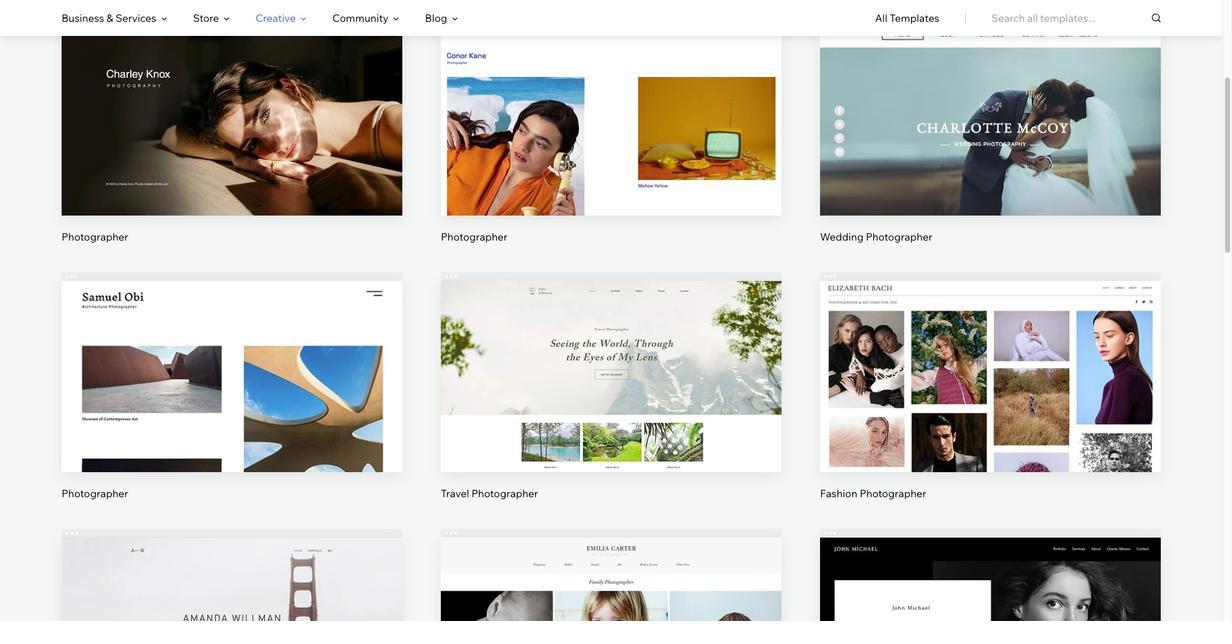 Task type: locate. For each thing, give the bounding box(es) containing it.
edit button for photography website templates - photography studio
[[960, 599, 1021, 621]]

wedding
[[820, 230, 864, 243]]

edit button inside wedding photographer "group"
[[960, 85, 1021, 116]]

edit inside "travel photographer" group
[[602, 351, 621, 364]]

business & services
[[62, 12, 156, 24]]

store
[[193, 12, 219, 24]]

edit for photography website templates - photography studio
[[981, 608, 1001, 621]]

photography website templates - family photographer image
[[441, 538, 782, 621]]

edit inside wedding photographer "group"
[[981, 94, 1001, 107]]

view for fashion
[[979, 395, 1003, 408]]

photographer
[[62, 230, 128, 243], [441, 230, 508, 243], [866, 230, 933, 243], [62, 488, 128, 500], [472, 488, 538, 500], [860, 488, 927, 500]]

all templates link
[[876, 1, 940, 35]]

fashion photographer group
[[820, 272, 1161, 501]]

view button inside wedding photographer "group"
[[960, 129, 1021, 159]]

photography website templates - landscape photographer image
[[62, 538, 403, 621]]

categories. use the left and right arrow keys to navigate the menu element
[[0, 0, 1223, 36]]

photography website templates - wedding photographer image
[[820, 24, 1161, 216]]

view
[[220, 138, 244, 150], [979, 138, 1003, 150], [220, 395, 244, 408], [600, 395, 623, 408], [979, 395, 1003, 408]]

photographer group
[[62, 15, 403, 244], [441, 15, 782, 244], [62, 272, 403, 501]]

photography website templates - travel photographer image
[[441, 281, 782, 473]]

edit button inside 'fashion photographer' group
[[960, 342, 1021, 373]]

edit button for photography website templates - travel photographer
[[581, 342, 642, 373]]

view button
[[202, 129, 263, 159], [960, 129, 1021, 159], [202, 386, 263, 417], [581, 386, 642, 417], [960, 386, 1021, 417]]

view for travel
[[600, 395, 623, 408]]

creative
[[256, 12, 296, 24]]

photography website templates - photographer image
[[62, 24, 403, 216], [441, 24, 782, 216], [62, 281, 403, 473]]

edit for photography website templates - wedding photographer
[[981, 94, 1001, 107]]

edit inside 'fashion photographer' group
[[981, 351, 1001, 364]]

edit button for photography website templates - wedding photographer
[[960, 85, 1021, 116]]

business
[[62, 12, 104, 24]]

view inside wedding photographer "group"
[[979, 138, 1003, 150]]

edit button inside "travel photographer" group
[[581, 342, 642, 373]]

view button for fashion
[[960, 386, 1021, 417]]

view inside 'fashion photographer' group
[[979, 395, 1003, 408]]

view button inside 'fashion photographer' group
[[960, 386, 1021, 417]]

edit button for photography website templates - family photographer
[[581, 599, 642, 621]]

edit button
[[202, 85, 263, 116], [960, 85, 1021, 116], [202, 342, 263, 373], [581, 342, 642, 373], [960, 342, 1021, 373], [202, 599, 263, 621], [581, 599, 642, 621], [960, 599, 1021, 621]]

None search field
[[992, 0, 1161, 36]]

edit
[[222, 94, 242, 107], [981, 94, 1001, 107], [222, 351, 242, 364], [602, 351, 621, 364], [981, 351, 1001, 364], [222, 608, 242, 621], [602, 608, 621, 621], [981, 608, 1001, 621]]

view inside "travel photographer" group
[[600, 395, 623, 408]]

edit button for photography website templates - landscape photographer
[[202, 599, 263, 621]]

view button inside "travel photographer" group
[[581, 386, 642, 417]]

edit for photography website templates - travel photographer
[[602, 351, 621, 364]]

categories by subject element
[[62, 1, 458, 35]]



Task type: describe. For each thing, give the bounding box(es) containing it.
blog
[[425, 12, 447, 24]]

view button for travel
[[581, 386, 642, 417]]

wedding photographer group
[[820, 15, 1161, 244]]

wedding photographer
[[820, 230, 933, 243]]

templates
[[890, 12, 940, 24]]

travel
[[441, 488, 469, 500]]

edit button for photography website templates - fashion photographer
[[960, 342, 1021, 373]]

view for wedding
[[979, 138, 1003, 150]]

&
[[107, 12, 113, 24]]

services
[[116, 12, 156, 24]]

all templates
[[876, 12, 940, 24]]

travel photographer group
[[441, 272, 782, 501]]

Search search field
[[992, 0, 1161, 36]]

fashion photographer
[[820, 488, 927, 500]]

travel photographer
[[441, 488, 538, 500]]

photography website templates - photography studio image
[[820, 538, 1161, 621]]

fashion
[[820, 488, 858, 500]]

edit for photography website templates - landscape photographer
[[222, 608, 242, 621]]

photographer group containing photographer
[[441, 15, 782, 244]]

view button for wedding
[[960, 129, 1021, 159]]

photographer inside "group"
[[866, 230, 933, 243]]

edit for photography website templates - family photographer
[[602, 608, 621, 621]]

edit for photography website templates - fashion photographer
[[981, 351, 1001, 364]]

all
[[876, 12, 888, 24]]

photography website templates - fashion photographer image
[[820, 281, 1161, 473]]

community
[[332, 12, 389, 24]]



Task type: vqa. For each thing, say whether or not it's contained in the screenshot.
middle Wix
no



